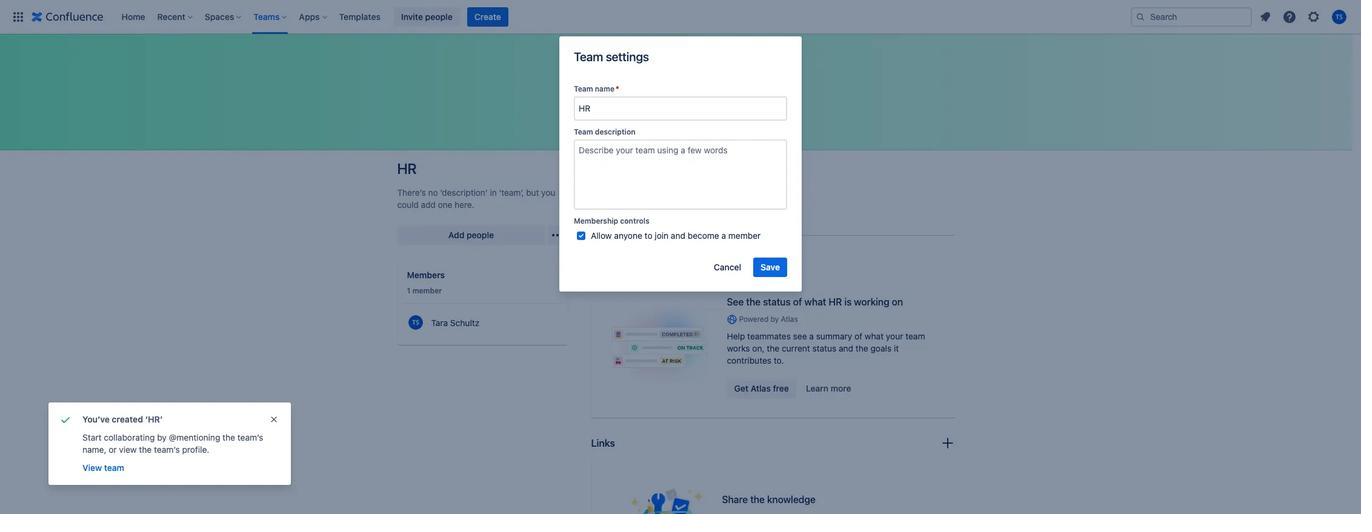 Task type: vqa. For each thing, say whether or not it's contained in the screenshot.
the CS link
no



Task type: locate. For each thing, give the bounding box(es) containing it.
by down 'hr'
[[157, 432, 167, 442]]

Search field
[[1131, 7, 1252, 26]]

in inside "there's no 'description' in 'team', but you could add one here."
[[490, 187, 497, 198]]

in left 'team',
[[490, 187, 497, 198]]

invite people
[[401, 11, 453, 22]]

1 vertical spatial atlas
[[751, 383, 771, 393]]

0 vertical spatial people
[[425, 11, 453, 22]]

member inside the membership controls allow anyone to join and become a member
[[729, 230, 761, 241]]

0 horizontal spatial team
[[104, 462, 124, 473]]

powered by atlas link
[[727, 314, 936, 324]]

a right the see
[[809, 331, 814, 341]]

share the knowledge
[[722, 494, 816, 505]]

0 horizontal spatial people
[[425, 11, 453, 22]]

one
[[438, 199, 452, 210]]

1 team from the top
[[574, 50, 603, 64]]

add
[[448, 230, 465, 240]]

add
[[421, 199, 436, 210]]

what up powered by atlas link
[[805, 296, 826, 307]]

hr
[[397, 160, 417, 177], [829, 296, 842, 307]]

profile.
[[182, 444, 209, 455]]

tara
[[626, 215, 640, 222]]

what inside help teammates see a summary of what your team works on, the current status and the goals it contributes to.
[[865, 331, 884, 341]]

teammates
[[747, 331, 791, 341]]

1 vertical spatial team's
[[154, 444, 180, 455]]

1 vertical spatial of
[[855, 331, 863, 341]]

1 vertical spatial team
[[104, 462, 124, 473]]

1 vertical spatial a
[[809, 331, 814, 341]]

a inside the membership controls allow anyone to join and become a member
[[722, 230, 726, 241]]

1 horizontal spatial in
[[688, 203, 695, 213]]

what
[[805, 296, 826, 307], [865, 331, 884, 341]]

learn more
[[806, 383, 851, 393]]

team's right @mentioning
[[237, 432, 263, 442]]

team's
[[237, 432, 263, 442], [154, 444, 180, 455]]

you've created 'hr'
[[82, 414, 163, 424]]

0 vertical spatial team
[[574, 50, 603, 64]]

learn more button
[[799, 379, 859, 398]]

team settings dialog
[[559, 36, 802, 292]]

september
[[736, 215, 771, 222]]

1 horizontal spatial and
[[839, 343, 854, 353]]

1 vertical spatial hr
[[829, 296, 842, 307]]

atlas right get
[[751, 383, 771, 393]]

what up goals
[[865, 331, 884, 341]]

settings
[[606, 50, 649, 64]]

home
[[122, 11, 145, 22]]

status down summary
[[813, 343, 837, 353]]

0 horizontal spatial member
[[413, 286, 442, 295]]

description
[[595, 127, 636, 136]]

by up teammates
[[771, 315, 779, 324]]

banner containing home
[[0, 0, 1361, 34]]

schultz
[[642, 215, 666, 222]]

1 vertical spatial and
[[839, 343, 854, 353]]

1 horizontal spatial by
[[771, 315, 779, 324]]

could
[[397, 199, 419, 210]]

status up powered by atlas
[[763, 296, 791, 307]]

the up powered
[[746, 296, 761, 307]]

view
[[82, 462, 102, 473]]

of
[[793, 296, 802, 307], [855, 331, 863, 341]]

more
[[831, 383, 851, 393]]

people
[[425, 11, 453, 22], [467, 230, 494, 240]]

team for team name *
[[574, 84, 593, 93]]

a inside help teammates see a summary of what your team works on, the current status and the goals it contributes to.
[[809, 331, 814, 341]]

in
[[490, 187, 497, 198], [688, 203, 695, 213]]

0 vertical spatial team's
[[237, 432, 263, 442]]

and down summary
[[839, 343, 854, 353]]

0 vertical spatial hr
[[397, 160, 417, 177]]

0 vertical spatial status
[[763, 296, 791, 307]]

the right share
[[750, 494, 765, 505]]

cancel
[[714, 262, 741, 272]]

1 horizontal spatial atlas
[[781, 315, 798, 324]]

save button
[[754, 258, 787, 277]]

of right summary
[[855, 331, 863, 341]]

share
[[722, 494, 748, 505]]

1 vertical spatial status
[[813, 343, 837, 353]]

by
[[771, 315, 779, 324], [157, 432, 167, 442]]

name,
[[82, 444, 106, 455]]

search image
[[1136, 12, 1146, 22]]

create link
[[467, 7, 508, 26]]

1 vertical spatial what
[[865, 331, 884, 341]]

1 vertical spatial member
[[413, 286, 442, 295]]

member down september at the right top of the page
[[729, 230, 761, 241]]

0 horizontal spatial of
[[793, 296, 802, 307]]

0 horizontal spatial status
[[763, 296, 791, 307]]

1 vertical spatial team
[[574, 84, 593, 93]]

become
[[688, 230, 719, 241]]

2 vertical spatial team
[[574, 127, 593, 136]]

people right invite
[[425, 11, 453, 22]]

27,
[[773, 215, 782, 222]]

confluence image
[[32, 9, 103, 24], [32, 9, 103, 24]]

team right your
[[906, 331, 925, 341]]

and right join at the top of the page
[[671, 230, 686, 241]]

add people
[[448, 230, 494, 240]]

atlas image
[[727, 314, 737, 324]]

0 vertical spatial of
[[793, 296, 802, 307]]

and
[[671, 230, 686, 241], [839, 343, 854, 353]]

1 horizontal spatial member
[[729, 230, 761, 241]]

team
[[906, 331, 925, 341], [104, 462, 124, 473]]

team down or
[[104, 462, 124, 473]]

no
[[428, 187, 438, 198]]

of up powered by atlas
[[793, 296, 802, 307]]

membership controls allow anyone to join and become a member
[[574, 216, 761, 241]]

1 horizontal spatial a
[[809, 331, 814, 341]]

0 horizontal spatial what
[[805, 296, 826, 307]]

0 horizontal spatial in
[[490, 187, 497, 198]]

hr up there's
[[397, 160, 417, 177]]

apps
[[299, 11, 320, 22]]

on
[[892, 296, 903, 307]]

member inside "members 1 member"
[[413, 286, 442, 295]]

view team link
[[81, 461, 125, 475]]

0 vertical spatial member
[[729, 230, 761, 241]]

banner
[[0, 0, 1361, 34]]

team left name
[[574, 84, 593, 93]]

1 horizontal spatial hr
[[829, 296, 842, 307]]

team's left 'profile.' on the left of page
[[154, 444, 180, 455]]

and inside help teammates see a summary of what your team works on, the current status and the goals it contributes to.
[[839, 343, 854, 353]]

team up team name *
[[574, 50, 603, 64]]

membership
[[574, 216, 618, 225]]

1
[[407, 286, 411, 295]]

there's no 'description' in 'team', but you could add one here.
[[397, 187, 555, 210]]

hr left is
[[829, 296, 842, 307]]

atlas
[[781, 315, 798, 324], [751, 383, 771, 393]]

in right "started"
[[688, 203, 695, 213]]

*
[[616, 84, 619, 93]]

1 horizontal spatial what
[[865, 331, 884, 341]]

1 horizontal spatial status
[[813, 343, 837, 353]]

3 team from the top
[[574, 127, 593, 136]]

atlas up the see
[[781, 315, 798, 324]]

tara schultz
[[626, 215, 666, 222]]

1 vertical spatial people
[[467, 230, 494, 240]]

confluence
[[697, 203, 742, 213]]

0 horizontal spatial by
[[157, 432, 167, 442]]

1 horizontal spatial team
[[906, 331, 925, 341]]

0 horizontal spatial atlas
[[751, 383, 771, 393]]

anyone
[[614, 230, 642, 241]]

1 horizontal spatial people
[[467, 230, 494, 240]]

1 vertical spatial by
[[157, 432, 167, 442]]

you've
[[82, 414, 110, 424]]

team left description
[[574, 127, 593, 136]]

summary
[[816, 331, 852, 341]]

add link image
[[940, 436, 955, 450]]

0 vertical spatial in
[[490, 187, 497, 198]]

people right add
[[467, 230, 494, 240]]

learn
[[806, 383, 829, 393]]

0 vertical spatial atlas
[[781, 315, 798, 324]]

join
[[655, 230, 669, 241]]

0 horizontal spatial and
[[671, 230, 686, 241]]

member down members
[[413, 286, 442, 295]]

the
[[746, 296, 761, 307], [767, 343, 780, 353], [856, 343, 868, 353], [223, 432, 235, 442], [139, 444, 152, 455], [750, 494, 765, 505]]

people inside global element
[[425, 11, 453, 22]]

current
[[782, 343, 810, 353]]

1 vertical spatial in
[[688, 203, 695, 213]]

cancel button
[[707, 258, 749, 277]]

0 vertical spatial and
[[671, 230, 686, 241]]

0 vertical spatial a
[[722, 230, 726, 241]]

2 team from the top
[[574, 84, 593, 93]]

settings icon image
[[1307, 9, 1321, 24]]

team
[[574, 50, 603, 64], [574, 84, 593, 93], [574, 127, 593, 136]]

0 horizontal spatial a
[[722, 230, 726, 241]]

0 vertical spatial team
[[906, 331, 925, 341]]

a right become
[[722, 230, 726, 241]]

name
[[595, 84, 615, 93]]

1 horizontal spatial of
[[855, 331, 863, 341]]



Task type: describe. For each thing, give the bounding box(es) containing it.
save
[[761, 262, 780, 272]]

works
[[727, 343, 750, 353]]

getting started in confluence
[[626, 203, 742, 213]]

home link
[[118, 7, 149, 26]]

start collaborating by @mentioning the team's name, or view the team's profile.
[[82, 432, 263, 455]]

view
[[119, 444, 137, 455]]

start
[[82, 432, 102, 442]]

and inside the membership controls allow anyone to join and become a member
[[671, 230, 686, 241]]

controls
[[620, 216, 650, 225]]

created
[[112, 414, 143, 424]]

apps button
[[295, 7, 332, 26]]

here.
[[455, 199, 474, 210]]

add people button
[[397, 225, 545, 245]]

see the status of what hr is working on
[[727, 296, 903, 307]]

team settings
[[574, 50, 649, 64]]

there's
[[397, 187, 426, 198]]

@mentioning
[[169, 432, 220, 442]]

by inside start collaborating by @mentioning the team's name, or view the team's profile.
[[157, 432, 167, 442]]

spaces
[[205, 11, 234, 22]]

1 horizontal spatial team's
[[237, 432, 263, 442]]

people for invite people
[[425, 11, 453, 22]]

team for team description
[[574, 127, 593, 136]]

the right @mentioning
[[223, 432, 235, 442]]

collaborating
[[104, 432, 155, 442]]

the down teammates
[[767, 343, 780, 353]]

success image
[[58, 412, 73, 427]]

invite
[[401, 11, 423, 22]]

see
[[727, 296, 744, 307]]

templates
[[339, 11, 381, 22]]

atlas inside button
[[751, 383, 771, 393]]

0 horizontal spatial team's
[[154, 444, 180, 455]]

0 vertical spatial by
[[771, 315, 779, 324]]

'team',
[[499, 187, 524, 198]]

it
[[894, 343, 899, 353]]

members
[[407, 270, 445, 280]]

of inside help teammates see a summary of what your team works on, the current status and the goals it contributes to.
[[855, 331, 863, 341]]

0 horizontal spatial hr
[[397, 160, 417, 177]]

free
[[773, 383, 789, 393]]

help
[[727, 331, 745, 341]]

the right view
[[139, 444, 152, 455]]

people for add people
[[467, 230, 494, 240]]

create
[[474, 11, 501, 22]]

0 vertical spatial what
[[805, 296, 826, 307]]

e.g. HR Team, Redesign Project, Team Mango field
[[575, 98, 786, 119]]

get atlas free button
[[727, 379, 796, 398]]

your
[[886, 331, 903, 341]]

started
[[658, 203, 686, 213]]

team description
[[574, 127, 636, 136]]

goals
[[871, 343, 892, 353]]

on,
[[752, 343, 765, 353]]

dismiss image
[[269, 415, 279, 424]]

links
[[591, 438, 615, 449]]

invite people button
[[394, 7, 460, 26]]

powered by atlas
[[739, 315, 798, 324]]

contributes
[[727, 355, 772, 366]]

global element
[[7, 0, 1129, 34]]

powered
[[739, 315, 769, 324]]

members 1 member
[[407, 270, 445, 295]]

is
[[845, 296, 852, 307]]

getting
[[626, 203, 655, 213]]

the left goals
[[856, 343, 868, 353]]

templates link
[[336, 7, 384, 26]]

see
[[793, 331, 807, 341]]

'description'
[[440, 187, 488, 198]]

to
[[645, 230, 653, 241]]

knowledge
[[767, 494, 816, 505]]

you
[[541, 187, 555, 198]]

or
[[109, 444, 117, 455]]

get atlas free
[[734, 383, 789, 393]]

allow
[[591, 230, 612, 241]]

Team description text field
[[574, 139, 787, 210]]

team name *
[[574, 84, 619, 93]]

team inside help teammates see a summary of what your team works on, the current status and the goals it contributes to.
[[906, 331, 925, 341]]

help teammates see a summary of what your team works on, the current status and the goals it contributes to.
[[727, 331, 925, 366]]

'hr'
[[145, 414, 163, 424]]

working
[[854, 296, 890, 307]]

team for team settings
[[574, 50, 603, 64]]

september 27, 2023
[[736, 215, 800, 222]]

status inside help teammates see a summary of what your team works on, the current status and the goals it contributes to.
[[813, 343, 837, 353]]

but
[[526, 187, 539, 198]]

to.
[[774, 355, 784, 366]]

view team
[[82, 462, 124, 473]]

2023
[[784, 215, 800, 222]]

spaces button
[[201, 7, 246, 26]]



